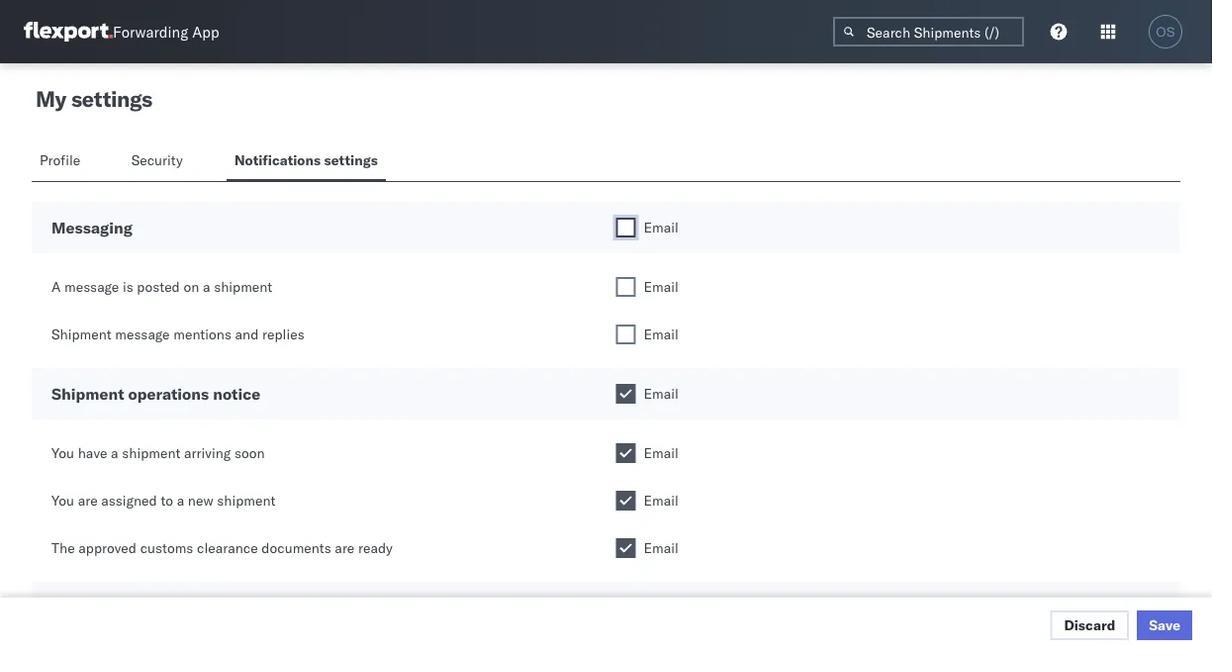 Task type: describe. For each thing, give the bounding box(es) containing it.
you are assigned to a new shipment
[[51, 492, 276, 509]]

new
[[188, 492, 213, 509]]

1 vertical spatial are
[[335, 539, 355, 557]]

forwarding app
[[113, 22, 219, 41]]

shipment message mentions and replies
[[51, 326, 305, 343]]

email for a message is posted on a shipment
[[644, 278, 679, 295]]

forwarding
[[113, 22, 188, 41]]

have
[[78, 444, 107, 462]]

2 horizontal spatial a
[[203, 278, 210, 295]]

email for you have a shipment arriving soon
[[644, 444, 679, 462]]

you for you have a shipment arriving soon
[[51, 444, 74, 462]]

save button
[[1137, 611, 1193, 640]]

shipment for shipment message mentions and replies
[[51, 326, 112, 343]]

customs
[[140, 539, 193, 557]]

notifications settings
[[234, 151, 378, 169]]

notifications
[[234, 151, 321, 169]]

flexport. image
[[24, 22, 113, 42]]

shipment operations notice
[[51, 384, 260, 404]]

the approved customs clearance documents are ready
[[51, 539, 393, 557]]

posted
[[137, 278, 180, 295]]

message for shipment
[[115, 326, 170, 343]]

message for a
[[64, 278, 119, 295]]

os
[[1156, 24, 1175, 39]]

shipment for new
[[217, 492, 276, 509]]

on
[[184, 278, 199, 295]]

security
[[131, 151, 183, 169]]

soon
[[234, 444, 265, 462]]

replies
[[262, 326, 305, 343]]

ready
[[358, 539, 393, 557]]

settings for notifications settings
[[324, 151, 378, 169]]

email for the approved customs clearance documents are ready
[[644, 539, 679, 557]]

my settings
[[36, 85, 152, 112]]

save
[[1149, 617, 1181, 634]]

0 vertical spatial are
[[78, 492, 98, 509]]

1 vertical spatial a
[[111, 444, 118, 462]]

assigned
[[101, 492, 157, 509]]

notifications settings button
[[227, 143, 386, 181]]

operations
[[128, 384, 209, 404]]

1 vertical spatial shipment
[[122, 444, 180, 462]]

profile button
[[32, 143, 92, 181]]



Task type: locate. For each thing, give the bounding box(es) containing it.
0 vertical spatial you
[[51, 444, 74, 462]]

2 shipment from the top
[[51, 384, 124, 404]]

settings right notifications
[[324, 151, 378, 169]]

shipment for a
[[214, 278, 272, 295]]

2 email from the top
[[644, 278, 679, 295]]

email for you are assigned to a new shipment
[[644, 492, 679, 509]]

shipment
[[51, 326, 112, 343], [51, 384, 124, 404]]

my
[[36, 85, 66, 112]]

profile
[[40, 151, 80, 169]]

2 vertical spatial shipment
[[217, 492, 276, 509]]

are
[[78, 492, 98, 509], [335, 539, 355, 557]]

1 vertical spatial settings
[[324, 151, 378, 169]]

you up the in the bottom left of the page
[[51, 492, 74, 509]]

shipment down a
[[51, 326, 112, 343]]

a right to
[[177, 492, 184, 509]]

the
[[51, 539, 75, 557]]

1 vertical spatial you
[[51, 492, 74, 509]]

you for you are assigned to a new shipment
[[51, 492, 74, 509]]

message right a
[[64, 278, 119, 295]]

documents
[[262, 539, 331, 557]]

email for shipment operations notice
[[644, 385, 679, 402]]

settings right the my
[[71, 85, 152, 112]]

a right 'on'
[[203, 278, 210, 295]]

2 vertical spatial a
[[177, 492, 184, 509]]

0 horizontal spatial a
[[111, 444, 118, 462]]

discard
[[1064, 617, 1116, 634]]

you left have
[[51, 444, 74, 462]]

0 vertical spatial message
[[64, 278, 119, 295]]

a
[[203, 278, 210, 295], [111, 444, 118, 462], [177, 492, 184, 509]]

forwarding app link
[[24, 22, 219, 42]]

to
[[161, 492, 173, 509]]

0 vertical spatial a
[[203, 278, 210, 295]]

None checkbox
[[616, 218, 636, 238], [616, 325, 636, 344], [616, 384, 636, 404], [616, 443, 636, 463], [616, 218, 636, 238], [616, 325, 636, 344], [616, 384, 636, 404], [616, 443, 636, 463]]

6 email from the top
[[644, 492, 679, 509]]

shipment up have
[[51, 384, 124, 404]]

email
[[644, 219, 679, 236], [644, 278, 679, 295], [644, 326, 679, 343], [644, 385, 679, 402], [644, 444, 679, 462], [644, 492, 679, 509], [644, 539, 679, 557]]

None checkbox
[[616, 277, 636, 297], [616, 491, 636, 511], [616, 538, 636, 558], [616, 277, 636, 297], [616, 491, 636, 511], [616, 538, 636, 558]]

5 email from the top
[[644, 444, 679, 462]]

shipment for shipment operations notice
[[51, 384, 124, 404]]

are left the 'ready'
[[335, 539, 355, 557]]

0 vertical spatial shipment
[[214, 278, 272, 295]]

shipment
[[214, 278, 272, 295], [122, 444, 180, 462], [217, 492, 276, 509]]

1 shipment from the top
[[51, 326, 112, 343]]

email for shipment message mentions and replies
[[644, 326, 679, 343]]

mentions
[[173, 326, 232, 343]]

message down the is
[[115, 326, 170, 343]]

a right have
[[111, 444, 118, 462]]

1 horizontal spatial are
[[335, 539, 355, 557]]

4 email from the top
[[644, 385, 679, 402]]

0 horizontal spatial settings
[[71, 85, 152, 112]]

Search Shipments (/) text field
[[833, 17, 1024, 47]]

messaging
[[51, 218, 132, 238]]

0 vertical spatial shipment
[[51, 326, 112, 343]]

message
[[64, 278, 119, 295], [115, 326, 170, 343]]

1 vertical spatial message
[[115, 326, 170, 343]]

settings
[[71, 85, 152, 112], [324, 151, 378, 169]]

and
[[235, 326, 259, 343]]

1 horizontal spatial a
[[177, 492, 184, 509]]

2 you from the top
[[51, 492, 74, 509]]

a message is posted on a shipment
[[51, 278, 272, 295]]

app
[[192, 22, 219, 41]]

clearance
[[197, 539, 258, 557]]

3 email from the top
[[644, 326, 679, 343]]

shipment right new
[[217, 492, 276, 509]]

is
[[123, 278, 133, 295]]

you have a shipment arriving soon
[[51, 444, 265, 462]]

settings inside button
[[324, 151, 378, 169]]

0 horizontal spatial are
[[78, 492, 98, 509]]

discard button
[[1050, 611, 1129, 640]]

shipment up you are assigned to a new shipment
[[122, 444, 180, 462]]

notice
[[213, 384, 260, 404]]

1 email from the top
[[644, 219, 679, 236]]

you
[[51, 444, 74, 462], [51, 492, 74, 509]]

7 email from the top
[[644, 539, 679, 557]]

1 you from the top
[[51, 444, 74, 462]]

0 vertical spatial settings
[[71, 85, 152, 112]]

a
[[51, 278, 61, 295]]

email for messaging
[[644, 219, 679, 236]]

os button
[[1143, 9, 1189, 54]]

arriving
[[184, 444, 231, 462]]

approved
[[78, 539, 137, 557]]

shipment up "and"
[[214, 278, 272, 295]]

settings for my settings
[[71, 85, 152, 112]]

1 horizontal spatial settings
[[324, 151, 378, 169]]

are left assigned
[[78, 492, 98, 509]]

1 vertical spatial shipment
[[51, 384, 124, 404]]

security button
[[123, 143, 195, 181]]



Task type: vqa. For each thing, say whether or not it's contained in the screenshot.
PREVIOUS button
no



